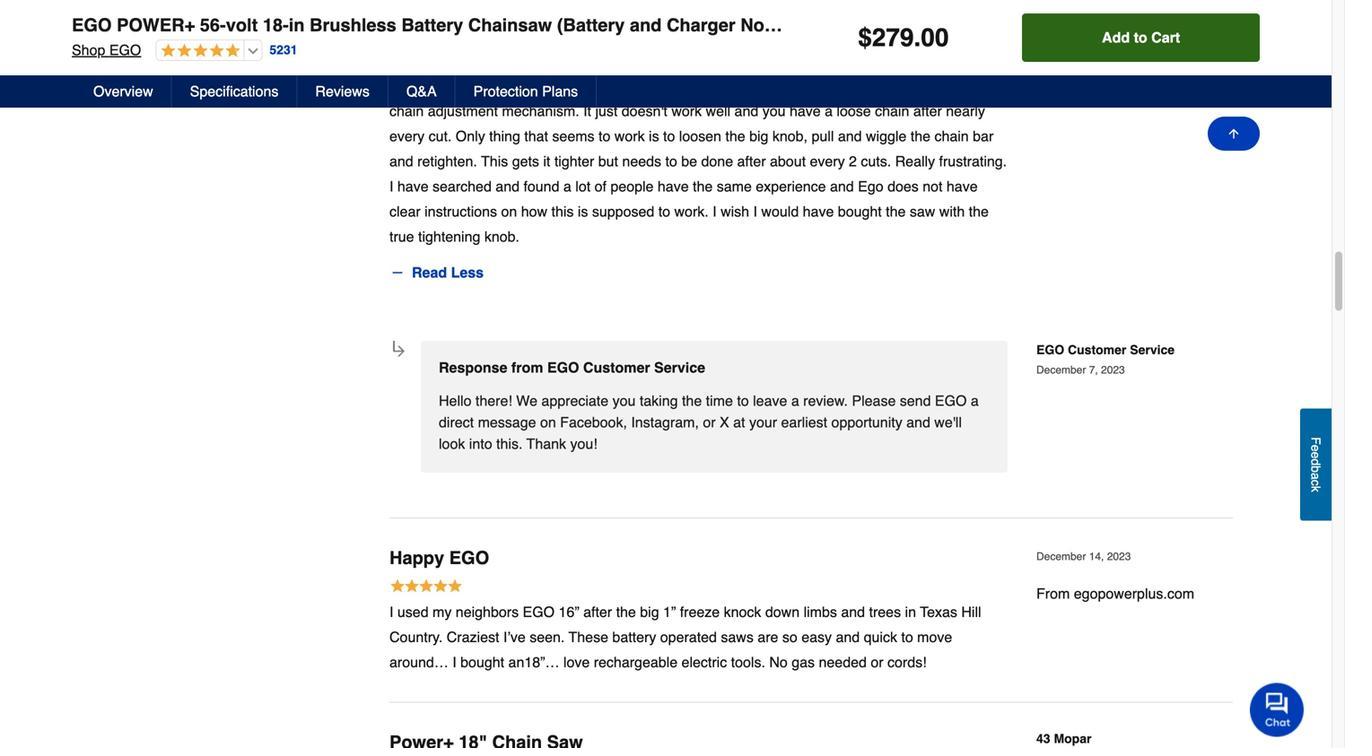 Task type: vqa. For each thing, say whether or not it's contained in the screenshot.
the 'lot'
yes



Task type: describe. For each thing, give the bounding box(es) containing it.
protection plans button
[[456, 75, 597, 108]]

problems
[[389, 52, 448, 69]]

trigger.
[[916, 52, 960, 69]]

after inside i used my neighbors ego 16" after the big 1" freeze knock down limbs and trees in texas hill country.  craziest i've seen.  these battery operated saws are so easy and quick to move around… i bought an18"… love rechargeable  electric tools.  no gas needed or cords!
[[583, 604, 612, 620]]

used
[[397, 604, 429, 620]]

needed
[[819, 654, 867, 671]]

0 vertical spatial doesn't
[[688, 52, 734, 69]]

43 mopar
[[1036, 732, 1092, 746]]

opportunity
[[831, 414, 902, 431]]

freeze
[[680, 604, 720, 620]]

1 horizontal spatial after
[[737, 153, 766, 170]]

bar
[[973, 128, 994, 144]]

use
[[673, 2, 696, 19]]

the down the does at top right
[[886, 203, 906, 220]]

1 horizontal spatial how
[[598, 78, 624, 94]]

no
[[769, 654, 788, 671]]

on inside i have had this chainsaw for almost a year.  i use it much more than my 20" gas saw due to ease of battery over starting the gas saw.  it has plenty of power and cuts well.   i have had two problems with the saw.  one is sometime it just doesn't want to start when i pull the trigger. seems to be something loose in how the battery is locked in.  the other, and main problem, is the chain adjustment mechanism.  it just doesn't work well and you have a loose chain after nearly every cut.  only thing that seems to work is to loosen the big knob, pull and wiggle the chain bar and retighten.  this gets it tighter but needs to be done after about every 2 cuts.  really frustrating. i have searched and found a lot of people have the same experience and ego does not have clear instructions on how this is supposed to work.  i wish i would have bought the saw with the true tightening knob.
[[501, 203, 517, 220]]

chat invite button image
[[1250, 682, 1305, 737]]

we'll
[[934, 414, 962, 431]]

have up clear
[[397, 178, 429, 195]]

0 horizontal spatial with
[[452, 52, 478, 69]]

56-
[[200, 15, 226, 35]]

battery inside i used my neighbors ego 16" after the big 1" freeze knock down limbs and trees in texas hill country.  craziest i've seen.  these battery operated saws are so easy and quick to move around… i bought an18"… love rechargeable  electric tools.  no gas needed or cords!
[[612, 629, 656, 646]]

to inside hello there! we appreciate you taking the time to leave a review. please send ego a direct message on facebook, instagram, or x at your earliest opportunity and we'll look into this. thank you!
[[737, 392, 749, 409]]

i left wish
[[713, 203, 717, 220]]

1 horizontal spatial every
[[810, 153, 845, 170]]

cart
[[1151, 29, 1180, 46]]

ease
[[967, 2, 999, 19]]

0 horizontal spatial of
[[389, 27, 401, 44]]

1 horizontal spatial work
[[671, 103, 702, 119]]

0 vertical spatial loose
[[544, 78, 579, 94]]

instructions
[[425, 203, 497, 220]]

5231
[[270, 43, 297, 57]]

0 horizontal spatial chain
[[389, 103, 424, 119]]

but
[[598, 153, 618, 170]]

ego customer service december 7, 2023
[[1036, 343, 1175, 376]]

appreciate
[[541, 392, 608, 409]]

and left retighten.
[[389, 153, 413, 170]]

my inside i used my neighbors ego 16" after the big 1" freeze knock down limbs and trees in texas hill country.  craziest i've seen.  these battery operated saws are so easy and quick to move around… i bought an18"… love rechargeable  electric tools.  no gas needed or cords!
[[433, 604, 452, 620]]

not
[[740, 15, 770, 35]]

i right when
[[858, 52, 862, 69]]

done
[[701, 153, 733, 170]]

5 stars image
[[389, 578, 463, 597]]

country.
[[389, 629, 443, 646]]

saws
[[721, 629, 754, 646]]

is up needs
[[649, 128, 659, 144]]

the up work.
[[693, 178, 713, 195]]

and left trees
[[841, 604, 865, 620]]

start
[[788, 52, 816, 69]]

happy ego
[[389, 548, 489, 568]]

from
[[511, 359, 543, 376]]

craziest
[[447, 629, 499, 646]]

the down sometime
[[628, 78, 648, 94]]

than
[[787, 2, 815, 19]]

0 vertical spatial had
[[433, 2, 456, 19]]

i up clear
[[389, 178, 393, 195]]

k
[[1309, 486, 1323, 492]]

to left loosen
[[663, 128, 675, 144]]

the down $ 279 . 00
[[892, 52, 912, 69]]

ego
[[858, 178, 883, 195]]

leave
[[753, 392, 787, 409]]

shop ego
[[72, 42, 141, 58]]

nearly
[[946, 103, 985, 119]]

have up problems
[[397, 2, 429, 19]]

adjustment
[[428, 103, 498, 119]]

and up needed
[[836, 629, 860, 646]]

these
[[569, 629, 608, 646]]

1 horizontal spatial just
[[662, 52, 684, 69]]

1 vertical spatial how
[[521, 203, 547, 220]]

lot
[[575, 178, 591, 195]]

f e e d b a c k
[[1309, 437, 1323, 492]]

gets
[[512, 153, 539, 170]]

frustrating.
[[939, 153, 1007, 170]]

included)
[[775, 15, 855, 35]]

is right one
[[570, 52, 580, 69]]

ego power+ 56-volt 18-in brushless battery chainsaw (battery and charger not included)
[[72, 15, 855, 35]]

0 horizontal spatial pull
[[812, 128, 834, 144]]

is up well
[[700, 78, 710, 94]]

for
[[551, 2, 567, 19]]

review.
[[803, 392, 848, 409]]

i left battery
[[389, 2, 393, 19]]

cuts
[[788, 27, 815, 44]]

have down the 20"
[[859, 27, 891, 44]]

rechargeable
[[594, 654, 678, 671]]

knock
[[724, 604, 761, 620]]

a right send
[[971, 392, 979, 409]]

2 vertical spatial it
[[543, 153, 550, 170]]

2023 inside ego customer service december 7, 2023
[[1101, 364, 1125, 376]]

1 vertical spatial just
[[595, 103, 618, 119]]

1 vertical spatial saw
[[910, 203, 935, 220]]

1 vertical spatial service
[[654, 359, 705, 376]]

or inside i used my neighbors ego 16" after the big 1" freeze knock down limbs and trees in texas hill country.  craziest i've seen.  these battery operated saws are so easy and quick to move around… i bought an18"… love rechargeable  electric tools.  no gas needed or cords!
[[871, 654, 883, 671]]

i left the use
[[665, 2, 669, 19]]

0 vertical spatial pull
[[866, 52, 888, 69]]

1 vertical spatial had
[[895, 27, 919, 44]]

overview
[[93, 83, 153, 100]]

wiggle
[[866, 128, 907, 144]]

when
[[820, 52, 854, 69]]

ego inside ego customer service december 7, 2023
[[1036, 343, 1064, 357]]

experience
[[756, 178, 826, 195]]

service inside ego customer service december 7, 2023
[[1130, 343, 1175, 357]]

year.
[[630, 2, 661, 19]]

to up but
[[598, 128, 610, 144]]

instagram,
[[631, 414, 699, 431]]

18-
[[263, 15, 289, 35]]

much
[[711, 2, 746, 19]]

cut.
[[429, 128, 452, 144]]

response
[[439, 359, 507, 376]]

a down other,
[[825, 103, 833, 119]]

the up one
[[536, 27, 556, 44]]

you!
[[570, 436, 597, 452]]

1 vertical spatial battery
[[652, 78, 696, 94]]

more
[[750, 2, 783, 19]]

knob.
[[484, 228, 520, 245]]

power+
[[117, 15, 195, 35]]

i right wish
[[753, 203, 757, 220]]

0 horizontal spatial every
[[389, 128, 425, 144]]

a inside button
[[1309, 473, 1323, 480]]

i left used on the left bottom of the page
[[389, 604, 393, 620]]

2 horizontal spatial chain
[[934, 128, 969, 144]]

big inside i used my neighbors ego 16" after the big 1" freeze knock down limbs and trees in texas hill country.  craziest i've seen.  these battery operated saws are so easy and quick to move around… i bought an18"… love rechargeable  electric tools.  no gas needed or cords!
[[640, 604, 659, 620]]

chainsaw
[[468, 15, 552, 35]]

ego inside hello there! we appreciate you taking the time to leave a review. please send ego a direct message on facebook, instagram, or x at your earliest opportunity and we'll look into this. thank you!
[[935, 392, 967, 409]]

1 vertical spatial 2023
[[1107, 550, 1131, 563]]

the down frustrating.
[[969, 203, 989, 220]]

sometime
[[584, 52, 646, 69]]

egopowerplus.com
[[1074, 585, 1194, 602]]

send
[[900, 392, 931, 409]]

limbs
[[804, 604, 837, 620]]

0 horizontal spatial saw.
[[506, 52, 535, 69]]

brushless
[[310, 15, 396, 35]]

i used my neighbors ego 16" after the big 1" freeze knock down limbs and trees in texas hill country.  craziest i've seen.  these battery operated saws are so easy and quick to move around… i bought an18"… love rechargeable  electric tools.  no gas needed or cords!
[[389, 604, 981, 671]]

1 e from the top
[[1309, 445, 1323, 452]]

1 vertical spatial with
[[939, 203, 965, 220]]

operated
[[660, 629, 717, 646]]

00
[[921, 23, 949, 52]]

not
[[923, 178, 943, 195]]

hill
[[961, 604, 981, 620]]

arrow right image
[[390, 343, 408, 360]]

cords!
[[887, 654, 927, 671]]

2 horizontal spatial of
[[701, 27, 713, 44]]

reviews
[[315, 83, 370, 100]]

1 horizontal spatial it
[[620, 27, 628, 44]]

quick
[[864, 629, 897, 646]]

have down the
[[790, 103, 821, 119]]

f e e d b a c k button
[[1300, 409, 1332, 521]]

is down lot
[[578, 203, 588, 220]]

so
[[782, 629, 797, 646]]

have down frustrating.
[[947, 178, 978, 195]]

earliest
[[781, 414, 827, 431]]

my inside i have had this chainsaw for almost a year.  i use it much more than my 20" gas saw due to ease of battery over starting the gas saw.  it has plenty of power and cuts well.   i have had two problems with the saw.  one is sometime it just doesn't want to start when i pull the trigger. seems to be something loose in how the battery is locked in.  the other, and main problem, is the chain adjustment mechanism.  it just doesn't work well and you have a loose chain after nearly every cut.  only thing that seems to work is to loosen the big knob, pull and wiggle the chain bar and retighten.  this gets it tighter but needs to be done after about every 2 cuts.  really frustrating. i have searched and found a lot of people have the same experience and ego does not have clear instructions on how this is supposed to work.  i wish i would have bought the saw with the true tightening knob.
[[819, 2, 838, 19]]

1 horizontal spatial loose
[[837, 103, 871, 119]]

trees
[[869, 604, 901, 620]]

1 vertical spatial it
[[650, 52, 658, 69]]

i've
[[503, 629, 526, 646]]

facebook,
[[560, 414, 627, 431]]



Task type: locate. For each thing, give the bounding box(es) containing it.
after down problem,
[[913, 103, 942, 119]]

really
[[895, 153, 935, 170]]

chain down nearly
[[934, 128, 969, 144]]

december left 14, at the bottom right of page
[[1036, 550, 1086, 563]]

of up problems
[[389, 27, 401, 44]]

bought down craziest
[[460, 654, 504, 671]]

want
[[738, 52, 768, 69]]

0 horizontal spatial it
[[583, 103, 591, 119]]

1 vertical spatial be
[[681, 153, 697, 170]]

you inside hello there! we appreciate you taking the time to leave a review. please send ego a direct message on facebook, instagram, or x at your earliest opportunity and we'll look into this. thank you!
[[612, 392, 636, 409]]

a left the year.
[[618, 2, 626, 19]]

chain down q&a
[[389, 103, 424, 119]]

had up over
[[433, 2, 456, 19]]

0 vertical spatial saw.
[[587, 27, 616, 44]]

thank
[[526, 436, 566, 452]]

bought inside i used my neighbors ego 16" after the big 1" freeze knock down limbs and trees in texas hill country.  craziest i've seen.  these battery operated saws are so easy and quick to move around… i bought an18"… love rechargeable  electric tools.  no gas needed or cords!
[[460, 654, 504, 671]]

a up k
[[1309, 473, 1323, 480]]

be down loosen
[[681, 153, 697, 170]]

this up over
[[460, 2, 483, 19]]

0 horizontal spatial service
[[654, 359, 705, 376]]

big left 1"
[[640, 604, 659, 620]]

saw. down starting at the left top
[[506, 52, 535, 69]]

this.
[[496, 436, 523, 452]]

b
[[1309, 466, 1323, 473]]

tools.
[[731, 654, 765, 671]]

1 vertical spatial big
[[640, 604, 659, 620]]

to right due
[[952, 2, 963, 19]]

0 horizontal spatial just
[[595, 103, 618, 119]]

and down this
[[496, 178, 520, 195]]

1 december from the top
[[1036, 364, 1086, 376]]

there!
[[475, 392, 512, 409]]

1"
[[663, 604, 676, 620]]

1 horizontal spatial this
[[551, 203, 574, 220]]

overview button
[[75, 75, 172, 108]]

1 horizontal spatial you
[[762, 103, 786, 119]]

december left 7,
[[1036, 364, 1086, 376]]

0 vertical spatial after
[[913, 103, 942, 119]]

i down craziest
[[452, 654, 456, 671]]

2 vertical spatial battery
[[612, 629, 656, 646]]

from egopowerplus.com
[[1036, 585, 1194, 602]]

0 vertical spatial on
[[501, 203, 517, 220]]

c
[[1309, 480, 1323, 486]]

read
[[412, 264, 447, 281]]

over
[[453, 27, 481, 44]]

be up the adjustment
[[454, 78, 470, 94]]

saw.
[[587, 27, 616, 44], [506, 52, 535, 69]]

supposed
[[592, 203, 654, 220]]

the up something
[[482, 52, 502, 69]]

arrow up image
[[1227, 127, 1241, 141]]

problem,
[[910, 78, 966, 94]]

protection plans
[[473, 83, 578, 100]]

0 horizontal spatial work
[[614, 128, 645, 144]]

1 horizontal spatial of
[[595, 178, 607, 195]]

the up really
[[911, 128, 930, 144]]

with down over
[[452, 52, 478, 69]]

7,
[[1089, 364, 1098, 376]]

clear
[[389, 203, 421, 220]]

and left the use
[[630, 15, 662, 35]]

pull right knob,
[[812, 128, 834, 144]]

0 horizontal spatial my
[[433, 604, 452, 620]]

bought down ego
[[838, 203, 882, 220]]

2023 right 7,
[[1101, 364, 1125, 376]]

just up but
[[595, 103, 618, 119]]

0 horizontal spatial big
[[640, 604, 659, 620]]

you left taking at the bottom of the page
[[612, 392, 636, 409]]

a
[[618, 2, 626, 19], [825, 103, 833, 119], [563, 178, 571, 195], [791, 392, 799, 409], [971, 392, 979, 409], [1309, 473, 1323, 480]]

to inside the add to cart button
[[1134, 29, 1147, 46]]

to right needs
[[665, 153, 677, 170]]

0 horizontal spatial customer
[[583, 359, 650, 376]]

1 vertical spatial doesn't
[[622, 103, 667, 119]]

1 vertical spatial december
[[1036, 550, 1086, 563]]

the down well
[[725, 128, 745, 144]]

with down not
[[939, 203, 965, 220]]

0 vertical spatial or
[[703, 414, 716, 431]]

it down has
[[650, 52, 658, 69]]

and left main
[[847, 78, 871, 94]]

something
[[474, 78, 540, 94]]

well
[[706, 103, 730, 119]]

1 vertical spatial it
[[583, 103, 591, 119]]

it
[[620, 27, 628, 44], [583, 103, 591, 119]]

thing
[[489, 128, 520, 144]]

0 horizontal spatial loose
[[544, 78, 579, 94]]

1 horizontal spatial in
[[583, 78, 594, 94]]

minus image
[[390, 266, 405, 280]]

mopar
[[1054, 732, 1092, 746]]

1 horizontal spatial my
[[819, 2, 838, 19]]

to right q&a
[[438, 78, 450, 94]]

at
[[733, 414, 745, 431]]

1 vertical spatial loose
[[837, 103, 871, 119]]

0 vertical spatial battery
[[405, 27, 449, 44]]

easy
[[801, 629, 832, 646]]

battery up problems
[[405, 27, 449, 44]]

0 vertical spatial be
[[454, 78, 470, 94]]

0 horizontal spatial had
[[433, 2, 456, 19]]

work
[[671, 103, 702, 119], [614, 128, 645, 144]]

in right plans
[[583, 78, 594, 94]]

the inside hello there! we appreciate you taking the time to leave a review. please send ego a direct message on facebook, instagram, or x at your earliest opportunity and we'll look into this. thank you!
[[682, 392, 702, 409]]

2 horizontal spatial after
[[913, 103, 942, 119]]

charger
[[667, 15, 735, 35]]

0 horizontal spatial be
[[454, 78, 470, 94]]

2 horizontal spatial in
[[905, 604, 916, 620]]

knob,
[[772, 128, 808, 144]]

plenty
[[659, 27, 697, 44]]

1 horizontal spatial service
[[1130, 343, 1175, 357]]

0 vertical spatial in
[[289, 15, 305, 35]]

1 horizontal spatial chain
[[875, 103, 909, 119]]

seems
[[552, 128, 594, 144]]

f
[[1309, 437, 1323, 445]]

1 vertical spatial bought
[[460, 654, 504, 671]]

1 vertical spatial this
[[551, 203, 574, 220]]

big left knob,
[[749, 128, 768, 144]]

it
[[700, 2, 707, 19], [650, 52, 658, 69], [543, 153, 550, 170]]

in inside i used my neighbors ego 16" after the big 1" freeze knock down limbs and trees in texas hill country.  craziest i've seen.  these battery operated saws are so easy and quick to move around… i bought an18"… love rechargeable  electric tools.  no gas needed or cords!
[[905, 604, 916, 620]]

to right add
[[1134, 29, 1147, 46]]

to
[[952, 2, 963, 19], [1134, 29, 1147, 46], [772, 52, 784, 69], [438, 78, 450, 94], [598, 128, 610, 144], [663, 128, 675, 144], [665, 153, 677, 170], [658, 203, 670, 220], [737, 392, 749, 409], [901, 629, 913, 646]]

is
[[570, 52, 580, 69], [700, 78, 710, 94], [970, 78, 981, 94], [649, 128, 659, 144], [578, 203, 588, 220]]

to left work.
[[658, 203, 670, 220]]

people
[[611, 178, 654, 195]]

of
[[389, 27, 401, 44], [701, 27, 713, 44], [595, 178, 607, 195]]

tighter
[[554, 153, 594, 170]]

0 vertical spatial big
[[749, 128, 768, 144]]

1 horizontal spatial big
[[749, 128, 768, 144]]

and down 2 at right
[[830, 178, 854, 195]]

specifications
[[190, 83, 279, 100]]

1 horizontal spatial on
[[540, 414, 556, 431]]

saw down not
[[910, 203, 935, 220]]

0 vertical spatial gas
[[867, 2, 890, 19]]

saw up $ 279 . 00
[[894, 2, 920, 19]]

customer up 7,
[[1068, 343, 1126, 357]]

december inside ego customer service december 7, 2023
[[1036, 364, 1086, 376]]

how down sometime
[[598, 78, 624, 94]]

0 vertical spatial saw
[[894, 2, 920, 19]]

mechanism.
[[502, 103, 579, 119]]

add to cart button
[[1022, 13, 1260, 62]]

0 vertical spatial this
[[460, 2, 483, 19]]

a left lot
[[563, 178, 571, 195]]

that
[[524, 128, 548, 144]]

q&a
[[406, 83, 437, 100]]

in right trees
[[905, 604, 916, 620]]

1 horizontal spatial had
[[895, 27, 919, 44]]

to left start
[[772, 52, 784, 69]]

or left x
[[703, 414, 716, 431]]

1 vertical spatial or
[[871, 654, 883, 671]]

$
[[858, 23, 872, 52]]

2 horizontal spatial it
[[700, 2, 707, 19]]

0 vertical spatial 2023
[[1101, 364, 1125, 376]]

from
[[1036, 585, 1070, 602]]

the left 1"
[[616, 604, 636, 620]]

other,
[[807, 78, 843, 94]]

i left $
[[851, 27, 855, 44]]

the inside i used my neighbors ego 16" after the big 1" freeze knock down limbs and trees in texas hill country.  craziest i've seen.  these battery operated saws are so easy and quick to move around… i bought an18"… love rechargeable  electric tools.  no gas needed or cords!
[[616, 604, 636, 620]]

1 vertical spatial customer
[[583, 359, 650, 376]]

you down in.
[[762, 103, 786, 119]]

2 december from the top
[[1036, 550, 1086, 563]]

2 e from the top
[[1309, 452, 1323, 459]]

and down more at the right top of the page
[[761, 27, 784, 44]]

0 horizontal spatial this
[[460, 2, 483, 19]]

chain down main
[[875, 103, 909, 119]]

on inside hello there! we appreciate you taking the time to leave a review. please send ego a direct message on facebook, instagram, or x at your earliest opportunity and we'll look into this. thank you!
[[540, 414, 556, 431]]

0 vertical spatial service
[[1130, 343, 1175, 357]]

to up the at
[[737, 392, 749, 409]]

this down found
[[551, 203, 574, 220]]

my
[[819, 2, 838, 19], [433, 604, 452, 620]]

doesn't up needs
[[622, 103, 667, 119]]

it right the use
[[700, 2, 707, 19]]

0 horizontal spatial after
[[583, 604, 612, 620]]

to inside i used my neighbors ego 16" after the big 1" freeze knock down limbs and trees in texas hill country.  craziest i've seen.  these battery operated saws are so easy and quick to move around… i bought an18"… love rechargeable  electric tools.  no gas needed or cords!
[[901, 629, 913, 646]]

0 horizontal spatial how
[[521, 203, 547, 220]]

0 vertical spatial just
[[662, 52, 684, 69]]

have
[[397, 2, 429, 19], [859, 27, 891, 44], [790, 103, 821, 119], [397, 178, 429, 195], [658, 178, 689, 195], [947, 178, 978, 195], [803, 203, 834, 220]]

service
[[1130, 343, 1175, 357], [654, 359, 705, 376]]

1 horizontal spatial or
[[871, 654, 883, 671]]

of right plenty
[[701, 27, 713, 44]]

2 vertical spatial in
[[905, 604, 916, 620]]

how down found
[[521, 203, 547, 220]]

saw. down almost
[[587, 27, 616, 44]]

ego inside i used my neighbors ego 16" after the big 1" freeze knock down limbs and trees in texas hill country.  craziest i've seen.  these battery operated saws are so easy and quick to move around… i bought an18"… love rechargeable  electric tools.  no gas needed or cords!
[[523, 604, 555, 620]]

big inside i have had this chainsaw for almost a year.  i use it much more than my 20" gas saw due to ease of battery over starting the gas saw.  it has plenty of power and cuts well.   i have had two problems with the saw.  one is sometime it just doesn't want to start when i pull the trigger. seems to be something loose in how the battery is locked in.  the other, and main problem, is the chain adjustment mechanism.  it just doesn't work well and you have a loose chain after nearly every cut.  only thing that seems to work is to loosen the big knob, pull and wiggle the chain bar and retighten.  this gets it tighter but needs to be done after about every 2 cuts.  really frustrating. i have searched and found a lot of people have the same experience and ego does not have clear instructions on how this is supposed to work.  i wish i would have bought the saw with the true tightening knob.
[[749, 128, 768, 144]]

and down send
[[906, 414, 930, 431]]

after up same
[[737, 153, 766, 170]]

1 horizontal spatial bought
[[838, 203, 882, 220]]

or
[[703, 414, 716, 431], [871, 654, 883, 671]]

or inside hello there! we appreciate you taking the time to leave a review. please send ego a direct message on facebook, instagram, or x at your earliest opportunity and we'll look into this. thank you!
[[703, 414, 716, 431]]

1 vertical spatial work
[[614, 128, 645, 144]]

0 vertical spatial with
[[452, 52, 478, 69]]

and up 2 at right
[[838, 128, 862, 144]]

you inside i have had this chainsaw for almost a year.  i use it much more than my 20" gas saw due to ease of battery over starting the gas saw.  it has plenty of power and cuts well.   i have had two problems with the saw.  one is sometime it just doesn't want to start when i pull the trigger. seems to be something loose in how the battery is locked in.  the other, and main problem, is the chain adjustment mechanism.  it just doesn't work well and you have a loose chain after nearly every cut.  only thing that seems to work is to loosen the big knob, pull and wiggle the chain bar and retighten.  this gets it tighter but needs to be done after about every 2 cuts.  really frustrating. i have searched and found a lot of people have the same experience and ego does not have clear instructions on how this is supposed to work.  i wish i would have bought the saw with the true tightening knob.
[[762, 103, 786, 119]]

bought inside i have had this chainsaw for almost a year.  i use it much more than my 20" gas saw due to ease of battery over starting the gas saw.  it has plenty of power and cuts well.   i have had two problems with the saw.  one is sometime it just doesn't want to start when i pull the trigger. seems to be something loose in how the battery is locked in.  the other, and main problem, is the chain adjustment mechanism.  it just doesn't work well and you have a loose chain after nearly every cut.  only thing that seems to work is to loosen the big knob, pull and wiggle the chain bar and retighten.  this gets it tighter but needs to be done after about every 2 cuts.  really frustrating. i have searched and found a lot of people have the same experience and ego does not have clear instructions on how this is supposed to work.  i wish i would have bought the saw with the true tightening knob.
[[838, 203, 882, 220]]

and down locked
[[734, 103, 758, 119]]

1 vertical spatial saw.
[[506, 52, 535, 69]]

0 vertical spatial it
[[700, 2, 707, 19]]

is up nearly
[[970, 78, 981, 94]]

every left 2 at right
[[810, 153, 845, 170]]

on up knob. on the left top of the page
[[501, 203, 517, 220]]

power
[[717, 27, 757, 44]]

gas right no
[[792, 654, 815, 671]]

0 vertical spatial my
[[819, 2, 838, 19]]

1 vertical spatial every
[[810, 153, 845, 170]]

have down experience
[[803, 203, 834, 220]]

pull down $
[[866, 52, 888, 69]]

has
[[632, 27, 655, 44]]

after up these
[[583, 604, 612, 620]]

14,
[[1089, 550, 1104, 563]]

customer inside ego customer service december 7, 2023
[[1068, 343, 1126, 357]]

1 horizontal spatial gas
[[792, 654, 815, 671]]

1 horizontal spatial saw.
[[587, 27, 616, 44]]

1 horizontal spatial be
[[681, 153, 697, 170]]

work up loosen
[[671, 103, 702, 119]]

gas down for
[[560, 27, 583, 44]]

43
[[1036, 732, 1050, 746]]

on up thank
[[540, 414, 556, 431]]

due
[[924, 2, 948, 19]]

0 horizontal spatial in
[[289, 15, 305, 35]]

loosen
[[679, 128, 721, 144]]

have up work.
[[658, 178, 689, 195]]

1 vertical spatial in
[[583, 78, 594, 94]]

the up nearly
[[984, 78, 1004, 94]]

are
[[758, 629, 778, 646]]

had left two at the right
[[895, 27, 919, 44]]

of right lot
[[595, 178, 607, 195]]

0 horizontal spatial you
[[612, 392, 636, 409]]

december 14, 2023
[[1036, 550, 1131, 563]]

1 horizontal spatial with
[[939, 203, 965, 220]]

every
[[389, 128, 425, 144], [810, 153, 845, 170]]

move
[[917, 629, 952, 646]]

1 horizontal spatial customer
[[1068, 343, 1126, 357]]

0 vertical spatial customer
[[1068, 343, 1126, 357]]

in inside i have had this chainsaw for almost a year.  i use it much more than my 20" gas saw due to ease of battery over starting the gas saw.  it has plenty of power and cuts well.   i have had two problems with the saw.  one is sometime it just doesn't want to start when i pull the trigger. seems to be something loose in how the battery is locked in.  the other, and main problem, is the chain adjustment mechanism.  it just doesn't work well and you have a loose chain after nearly every cut.  only thing that seems to work is to loosen the big knob, pull and wiggle the chain bar and retighten.  this gets it tighter but needs to be done after about every 2 cuts.  really frustrating. i have searched and found a lot of people have the same experience and ego does not have clear instructions on how this is supposed to work.  i wish i would have bought the saw with the true tightening knob.
[[583, 78, 594, 94]]

0 vertical spatial december
[[1036, 364, 1086, 376]]

1 vertical spatial you
[[612, 392, 636, 409]]

direct
[[439, 414, 474, 431]]

loose down other,
[[837, 103, 871, 119]]

0 vertical spatial how
[[598, 78, 624, 94]]

279
[[872, 23, 914, 52]]

read less
[[412, 264, 484, 281]]

and inside hello there! we appreciate you taking the time to leave a review. please send ego a direct message on facebook, instagram, or x at your earliest opportunity and we'll look into this. thank you!
[[906, 414, 930, 431]]

had
[[433, 2, 456, 19], [895, 27, 919, 44]]

1 vertical spatial gas
[[560, 27, 583, 44]]

1 vertical spatial on
[[540, 414, 556, 431]]

gas right the 20"
[[867, 2, 890, 19]]

an18"…
[[508, 654, 559, 671]]

gas inside i used my neighbors ego 16" after the big 1" freeze knock down limbs and trees in texas hill country.  craziest i've seen.  these battery operated saws are so easy and quick to move around… i bought an18"… love rechargeable  electric tools.  no gas needed or cords!
[[792, 654, 815, 671]]

it right gets
[[543, 153, 550, 170]]

just down plenty
[[662, 52, 684, 69]]

big
[[749, 128, 768, 144], [640, 604, 659, 620]]

4.7 stars image
[[156, 43, 240, 60]]

q&a button
[[388, 75, 456, 108]]

1 horizontal spatial doesn't
[[688, 52, 734, 69]]

cuts.
[[861, 153, 891, 170]]

2 horizontal spatial gas
[[867, 2, 890, 19]]

december
[[1036, 364, 1086, 376], [1036, 550, 1086, 563]]

0 vertical spatial bought
[[838, 203, 882, 220]]

1 horizontal spatial it
[[650, 52, 658, 69]]

0 horizontal spatial or
[[703, 414, 716, 431]]

my right used on the left bottom of the page
[[433, 604, 452, 620]]

a up earliest
[[791, 392, 799, 409]]

add to cart
[[1102, 29, 1180, 46]]

please
[[852, 392, 896, 409]]

happy
[[389, 548, 444, 568]]

e up b
[[1309, 452, 1323, 459]]

0 horizontal spatial bought
[[460, 654, 504, 671]]



